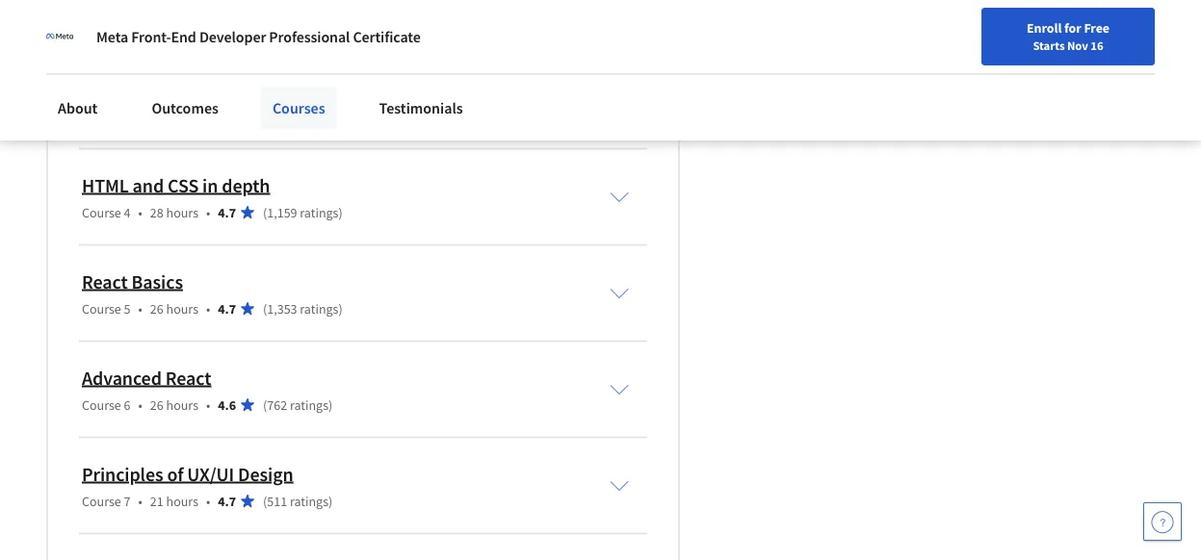 Task type: locate. For each thing, give the bounding box(es) containing it.
individuals
[[52, 10, 128, 29]]

version control
[[82, 77, 208, 101]]

5 ( from the top
[[263, 493, 267, 510]]

) right 511
[[329, 493, 333, 510]]

28
[[150, 204, 164, 221]]

principles
[[82, 463, 163, 487]]

course 7 • 21 hours •
[[82, 493, 210, 510]]

new
[[737, 61, 763, 78]]

in
[[202, 173, 218, 198]]

course 5 • 26 hours •
[[82, 300, 210, 318]]

html and css in depth
[[82, 173, 270, 198]]

(
[[263, 107, 267, 125], [263, 204, 267, 221], [263, 300, 267, 318], [263, 397, 267, 414], [263, 493, 267, 510]]

meta image
[[46, 23, 73, 50]]

hours down advanced react link
[[166, 397, 199, 414]]

hours
[[166, 107, 199, 125], [166, 204, 199, 221], [166, 300, 199, 318], [166, 397, 199, 414], [166, 493, 199, 510]]

0 vertical spatial 4.6
[[218, 107, 236, 125]]

5
[[124, 300, 131, 318]]

english button
[[868, 39, 984, 101]]

2 26 from the top
[[150, 397, 164, 414]]

course for principles of ux/ui design
[[82, 493, 121, 510]]

4.6 right 13 hours •
[[218, 107, 236, 125]]

react up '5'
[[82, 270, 128, 294]]

2 ( from the top
[[263, 204, 267, 221]]

css
[[168, 173, 199, 198]]

0 vertical spatial 26
[[150, 300, 164, 318]]

nov
[[1068, 38, 1089, 53]]

• down ux/ui
[[206, 493, 210, 510]]

hours for react
[[166, 397, 199, 414]]

ratings right 511
[[290, 493, 329, 510]]

version control link
[[82, 77, 208, 101]]

1 vertical spatial 4.7
[[218, 300, 236, 318]]

• right 7
[[138, 493, 142, 510]]

4.7 down ux/ui
[[218, 493, 236, 510]]

1 26 from the top
[[150, 300, 164, 318]]

3 4.7 from the top
[[218, 493, 236, 510]]

0 horizontal spatial react
[[82, 270, 128, 294]]

4.6 for ( 762 ratings )
[[218, 397, 236, 414]]

) right 762
[[329, 397, 333, 414]]

• right 4
[[138, 204, 142, 221]]

ratings for principles of ux/ui design
[[290, 493, 329, 510]]

2,464
[[267, 107, 297, 125]]

course left 6
[[82, 397, 121, 414]]

1 vertical spatial 26
[[150, 397, 164, 414]]

( 762 ratings )
[[263, 397, 333, 414]]

individuals link
[[23, 0, 136, 39]]

depth
[[222, 173, 270, 198]]

4.7 left 1,353
[[218, 300, 236, 318]]

about
[[58, 98, 98, 118]]

course 3
[[82, 107, 131, 125]]

professional
[[269, 27, 350, 46]]

2 4.7 from the top
[[218, 300, 236, 318]]

5 hours from the top
[[166, 493, 199, 510]]

course left 4
[[82, 204, 121, 221]]

( for advanced react
[[263, 397, 267, 414]]

1 4.6 from the top
[[218, 107, 236, 125]]

4 course from the top
[[82, 397, 121, 414]]

) for react basics
[[339, 300, 343, 318]]

3 hours from the top
[[166, 300, 199, 318]]

2 hours from the top
[[166, 204, 199, 221]]

outcomes link
[[140, 87, 230, 129]]

hours down basics
[[166, 300, 199, 318]]

find your new career link
[[672, 58, 812, 82]]

26 down the 'advanced react'
[[150, 397, 164, 414]]

ratings right 762
[[290, 397, 329, 414]]

2 course from the top
[[82, 204, 121, 221]]

ratings right 1,353
[[300, 300, 339, 318]]

advanced
[[82, 366, 162, 390]]

ratings for advanced react
[[290, 397, 329, 414]]

) for advanced react
[[329, 397, 333, 414]]

) right 1,353
[[339, 300, 343, 318]]

1 ( from the top
[[263, 107, 267, 125]]

react up course 6 • 26 hours •
[[166, 366, 211, 390]]

4.7 down in
[[218, 204, 236, 221]]

course
[[82, 107, 121, 125], [82, 204, 121, 221], [82, 300, 121, 318], [82, 397, 121, 414], [82, 493, 121, 510]]

4.6
[[218, 107, 236, 125], [218, 397, 236, 414]]

outcomes
[[152, 98, 219, 118]]

3 course from the top
[[82, 300, 121, 318]]

1 course from the top
[[82, 107, 121, 125]]

course for advanced react
[[82, 397, 121, 414]]

26
[[150, 300, 164, 318], [150, 397, 164, 414]]

1 4.7 from the top
[[218, 204, 236, 221]]

version
[[82, 77, 143, 101]]

)
[[339, 107, 343, 125], [339, 204, 343, 221], [339, 300, 343, 318], [329, 397, 333, 414], [329, 493, 333, 510]]

4.7 for and
[[218, 204, 236, 221]]

course left '5'
[[82, 300, 121, 318]]

( 1,353 ratings )
[[263, 300, 343, 318]]

principles of ux/ui design
[[82, 463, 294, 487]]

5 course from the top
[[82, 493, 121, 510]]

hours right '21'
[[166, 493, 199, 510]]

0 vertical spatial react
[[82, 270, 128, 294]]

course left the 3
[[82, 107, 121, 125]]

starts
[[1033, 38, 1065, 53]]

ratings for html and css in depth
[[300, 204, 339, 221]]

7
[[124, 493, 131, 510]]

4.7
[[218, 204, 236, 221], [218, 300, 236, 318], [218, 493, 236, 510]]

2 4.6 from the top
[[218, 397, 236, 414]]

principles of ux/ui design link
[[82, 463, 294, 487]]

course left 7
[[82, 493, 121, 510]]

21
[[150, 493, 164, 510]]

762
[[267, 397, 287, 414]]

511
[[267, 493, 287, 510]]

1 vertical spatial 4.6
[[218, 397, 236, 414]]

control
[[147, 77, 208, 101]]

hours right 13
[[166, 107, 199, 125]]

shopping cart: 1 item image
[[822, 53, 858, 84]]

None search field
[[259, 51, 452, 89]]

and
[[133, 173, 164, 198]]

26 down basics
[[150, 300, 164, 318]]

0 vertical spatial 4.7
[[218, 204, 236, 221]]

4.6 left 762
[[218, 397, 236, 414]]

4 ( from the top
[[263, 397, 267, 414]]

•
[[206, 107, 210, 125], [138, 204, 142, 221], [206, 204, 210, 221], [138, 300, 142, 318], [206, 300, 210, 318], [138, 397, 142, 414], [206, 397, 210, 414], [138, 493, 142, 510], [206, 493, 210, 510]]

26 for basics
[[150, 300, 164, 318]]

hours right 28
[[166, 204, 199, 221]]

for
[[1065, 19, 1082, 37]]

ratings
[[300, 107, 339, 125], [300, 204, 339, 221], [300, 300, 339, 318], [290, 397, 329, 414], [290, 493, 329, 510]]

end
[[171, 27, 196, 46]]

) right 1,159
[[339, 204, 343, 221]]

1,159
[[267, 204, 297, 221]]

ratings right 1,159
[[300, 204, 339, 221]]

react
[[82, 270, 128, 294], [166, 366, 211, 390]]

16
[[1091, 38, 1104, 53]]

4 hours from the top
[[166, 397, 199, 414]]

• down "control"
[[206, 107, 210, 125]]

3 ( from the top
[[263, 300, 267, 318]]

1 horizontal spatial react
[[166, 366, 211, 390]]

• down in
[[206, 204, 210, 221]]

13 hours •
[[150, 107, 210, 125]]

2 vertical spatial 4.7
[[218, 493, 236, 510]]



Task type: describe. For each thing, give the bounding box(es) containing it.
of
[[167, 463, 184, 487]]

html
[[82, 173, 129, 198]]

1 hours from the top
[[166, 107, 199, 125]]

ux/ui
[[187, 463, 234, 487]]

react basics link
[[82, 270, 183, 294]]

about link
[[46, 87, 109, 129]]

html and css in depth link
[[82, 173, 270, 198]]

) for principles of ux/ui design
[[329, 493, 333, 510]]

enroll
[[1027, 19, 1062, 37]]

free
[[1085, 19, 1110, 37]]

courses link
[[261, 87, 337, 129]]

your
[[709, 61, 735, 78]]

meta
[[96, 27, 128, 46]]

developer
[[199, 27, 266, 46]]

13
[[150, 107, 164, 125]]

• left 1,353
[[206, 300, 210, 318]]

6
[[124, 397, 131, 414]]

hours for basics
[[166, 300, 199, 318]]

course 6 • 26 hours •
[[82, 397, 210, 414]]

• down advanced react link
[[206, 397, 210, 414]]

testimonials link
[[368, 87, 475, 129]]

4.6 for ( 2,464 ratings )
[[218, 107, 236, 125]]

course for html and css in depth
[[82, 204, 121, 221]]

1 vertical spatial react
[[166, 366, 211, 390]]

( 1,159 ratings )
[[263, 204, 343, 221]]

hours for of
[[166, 493, 199, 510]]

testimonials
[[379, 98, 463, 118]]

find your new career
[[681, 61, 802, 78]]

( 511 ratings )
[[263, 493, 333, 510]]

advanced react link
[[82, 366, 211, 390]]

meta front-end developer professional certificate
[[96, 27, 421, 46]]

design
[[238, 463, 294, 487]]

) for html and css in depth
[[339, 204, 343, 221]]

4
[[124, 204, 131, 221]]

help center image
[[1152, 511, 1175, 534]]

• right 6
[[138, 397, 142, 414]]

ratings right 2,464
[[300, 107, 339, 125]]

react basics
[[82, 270, 183, 294]]

show notifications image
[[1012, 63, 1035, 86]]

1,353
[[267, 300, 297, 318]]

) right courses link
[[339, 107, 343, 125]]

26 for react
[[150, 397, 164, 414]]

( 2,464 ratings )
[[263, 107, 343, 125]]

3
[[124, 107, 131, 125]]

• right '5'
[[138, 300, 142, 318]]

courses
[[273, 98, 325, 118]]

hours for and
[[166, 204, 199, 221]]

certificate
[[353, 27, 421, 46]]

advanced react
[[82, 366, 211, 390]]

career
[[765, 61, 802, 78]]

front-
[[131, 27, 171, 46]]

( for react basics
[[263, 300, 267, 318]]

english
[[903, 60, 949, 80]]

course for react basics
[[82, 300, 121, 318]]

course 4 • 28 hours •
[[82, 204, 210, 221]]

4.7 for of
[[218, 493, 236, 510]]

basics
[[132, 270, 183, 294]]

coursera image
[[15, 54, 138, 85]]

enroll for free starts nov 16
[[1027, 19, 1110, 53]]

4.7 for basics
[[218, 300, 236, 318]]

( for html and css in depth
[[263, 204, 267, 221]]

find
[[681, 61, 706, 78]]

( for principles of ux/ui design
[[263, 493, 267, 510]]

ratings for react basics
[[300, 300, 339, 318]]



Task type: vqa. For each thing, say whether or not it's contained in the screenshot.


